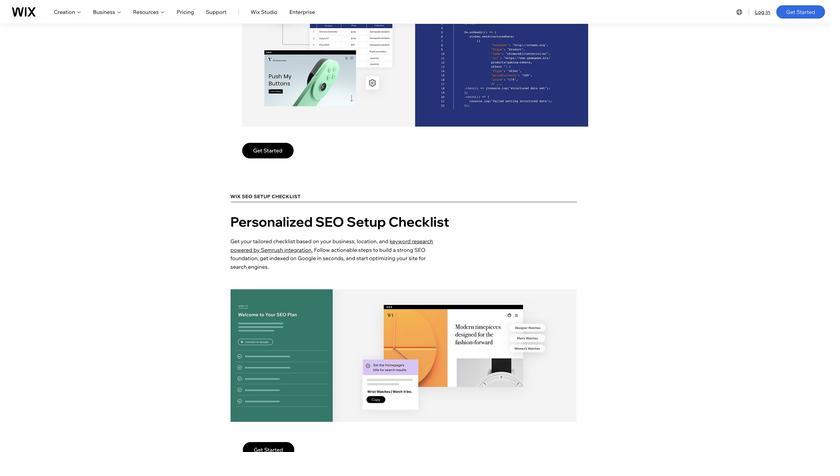 Task type: vqa. For each thing, say whether or not it's contained in the screenshot.
The Seo corresponding to Personalized
yes



Task type: locate. For each thing, give the bounding box(es) containing it.
keyword research powered by semrush integration.
[[231, 238, 433, 254]]

business,
[[333, 238, 356, 245]]

1 horizontal spatial get started
[[787, 8, 816, 15]]

seo for wix
[[242, 194, 253, 200]]

seo keywords for a watch website image
[[484, 304, 571, 376]]

log in link
[[755, 8, 771, 16]]

your inside follow actionable steps to build a strong seo foundation, get indexed on google in seconds, and start optimizing your site for search engines.
[[397, 255, 408, 262]]

on down the 'integration.'
[[290, 255, 297, 262]]

started
[[797, 8, 816, 15], [264, 147, 283, 154]]

0 vertical spatial seo
[[242, 194, 253, 200]]

1 horizontal spatial and
[[379, 238, 389, 245]]

2 vertical spatial get
[[231, 238, 240, 245]]

wix
[[251, 8, 260, 15]]

foundation,
[[231, 255, 259, 262]]

1 horizontal spatial get
[[253, 147, 262, 154]]

get your tailored checklist based on your business, location, and
[[231, 238, 390, 245]]

on
[[313, 238, 319, 245], [290, 255, 297, 262]]

0 horizontal spatial seo
[[242, 194, 253, 200]]

1 vertical spatial and
[[346, 255, 355, 262]]

2 horizontal spatial your
[[397, 255, 408, 262]]

on up 'follow'
[[313, 238, 319, 245]]

2 vertical spatial seo
[[415, 247, 426, 254]]

business button
[[93, 8, 121, 16]]

velo's integrated database for seamless content management image
[[303, 16, 400, 74]]

enterprise
[[290, 8, 315, 15]]

and down actionable
[[346, 255, 355, 262]]

get started link
[[777, 5, 826, 18], [242, 143, 294, 159]]

keyword
[[390, 238, 411, 245]]

powered
[[231, 247, 253, 254]]

by
[[254, 247, 260, 254]]

0 horizontal spatial get started
[[253, 147, 283, 154]]

your
[[241, 238, 252, 245], [320, 238, 332, 245], [397, 255, 408, 262]]

for
[[419, 255, 426, 262]]

resources
[[133, 8, 159, 15]]

on inside follow actionable steps to build a strong seo foundation, get indexed on google in seconds, and start optimizing your site for search engines.
[[290, 255, 297, 262]]

creation button
[[54, 8, 81, 16]]

and up build
[[379, 238, 389, 245]]

search
[[231, 264, 247, 271]]

support link
[[206, 8, 227, 16]]

get started
[[787, 8, 816, 15], [253, 147, 283, 154]]

seo right wix
[[242, 194, 253, 200]]

0 vertical spatial started
[[797, 8, 816, 15]]

get
[[787, 8, 796, 15], [253, 147, 262, 154], [231, 238, 240, 245]]

seo
[[242, 194, 253, 200], [315, 214, 344, 230], [415, 247, 426, 254]]

and
[[379, 238, 389, 245], [346, 255, 355, 262]]

1 vertical spatial seo
[[315, 214, 344, 230]]

resources button
[[133, 8, 165, 16]]

your up 'follow'
[[320, 238, 332, 245]]

0 vertical spatial on
[[313, 238, 319, 245]]

1 horizontal spatial on
[[313, 238, 319, 245]]

seo up keyword research powered by semrush integration. link
[[315, 214, 344, 230]]

and inside follow actionable steps to build a strong seo foundation, get indexed on google in seconds, and start optimizing your site for search engines.
[[346, 255, 355, 262]]

checklist
[[389, 214, 450, 230]]

0 vertical spatial and
[[379, 238, 389, 245]]

wix studio link
[[251, 8, 278, 16]]

0 vertical spatial get
[[787, 8, 796, 15]]

a
[[393, 247, 396, 254]]

creation
[[54, 8, 75, 15]]

follow
[[314, 247, 330, 254]]

2 horizontal spatial get
[[787, 8, 796, 15]]

2 horizontal spatial seo
[[415, 247, 426, 254]]

studio
[[261, 8, 278, 15]]

your down strong
[[397, 255, 408, 262]]

1 horizontal spatial get started link
[[777, 5, 826, 18]]

video game accessories website image
[[262, 50, 359, 108]]

seconds,
[[323, 255, 345, 262]]

0 horizontal spatial your
[[241, 238, 252, 245]]

0 horizontal spatial get
[[231, 238, 240, 245]]

semrush
[[261, 247, 283, 254]]

follow actionable steps to build a strong seo foundation, get indexed on google in seconds, and start optimizing your site for search engines.
[[231, 247, 426, 271]]

in
[[766, 8, 771, 15]]

1 horizontal spatial your
[[320, 238, 332, 245]]

1 vertical spatial get
[[253, 147, 262, 154]]

seo for personalized
[[315, 214, 344, 230]]

0 horizontal spatial started
[[264, 147, 283, 154]]

1 horizontal spatial seo
[[315, 214, 344, 230]]

wix seo wiz, setting seo titles for your homepage image
[[352, 351, 430, 422]]

checklist
[[272, 194, 301, 200]]

0 horizontal spatial on
[[290, 255, 297, 262]]

1 horizontal spatial started
[[797, 8, 816, 15]]

0 horizontal spatial and
[[346, 255, 355, 262]]

your up powered
[[241, 238, 252, 245]]

seo up the for at the bottom of page
[[415, 247, 426, 254]]

site
[[409, 255, 418, 262]]

steps
[[359, 247, 372, 254]]

1 vertical spatial started
[[264, 147, 283, 154]]

1 vertical spatial on
[[290, 255, 297, 262]]

seo inside follow actionable steps to build a strong seo foundation, get indexed on google in seconds, and start optimizing your site for search engines.
[[415, 247, 426, 254]]

1 vertical spatial get started link
[[242, 143, 294, 159]]

personalized
[[231, 214, 313, 230]]

wix studio
[[251, 8, 278, 15]]



Task type: describe. For each thing, give the bounding box(es) containing it.
wix seo wiz, seo setup tool for all wix sites image
[[231, 290, 577, 422]]

to
[[373, 247, 378, 254]]

0 horizontal spatial get started link
[[242, 143, 294, 159]]

location,
[[357, 238, 378, 245]]

1 vertical spatial get started
[[253, 147, 283, 154]]

build
[[380, 247, 392, 254]]

strong
[[397, 247, 413, 254]]

start
[[357, 255, 368, 262]]

wix
[[231, 194, 241, 200]]

personalized seo setup checklist
[[231, 214, 450, 230]]

research
[[412, 238, 433, 245]]

log
[[755, 8, 765, 15]]

log in
[[755, 8, 771, 15]]

support
[[206, 8, 227, 15]]

indexed
[[270, 255, 289, 262]]

keyword research powered by semrush integration. link
[[231, 238, 433, 254]]

language selector, english selected image
[[736, 8, 744, 16]]

pricing
[[177, 8, 194, 15]]

setup
[[254, 194, 271, 200]]

0 vertical spatial get started
[[787, 8, 816, 15]]

integration.
[[284, 247, 313, 254]]

checklist
[[273, 238, 295, 245]]

tailored
[[253, 238, 272, 245]]

in
[[317, 255, 322, 262]]

engines.
[[248, 264, 269, 271]]

google
[[298, 255, 316, 262]]

wix seo setup checklist
[[231, 194, 301, 200]]

get
[[260, 255, 268, 262]]

based
[[297, 238, 312, 245]]

business
[[93, 8, 115, 15]]

actionable
[[331, 247, 357, 254]]

enterprise link
[[290, 8, 315, 16]]

pricing link
[[177, 8, 194, 16]]

optimizing
[[369, 255, 396, 262]]

setup
[[347, 214, 386, 230]]

working with velo's ide for advanced customization of client-side code image
[[242, 0, 588, 127]]

0 vertical spatial get started link
[[777, 5, 826, 18]]



